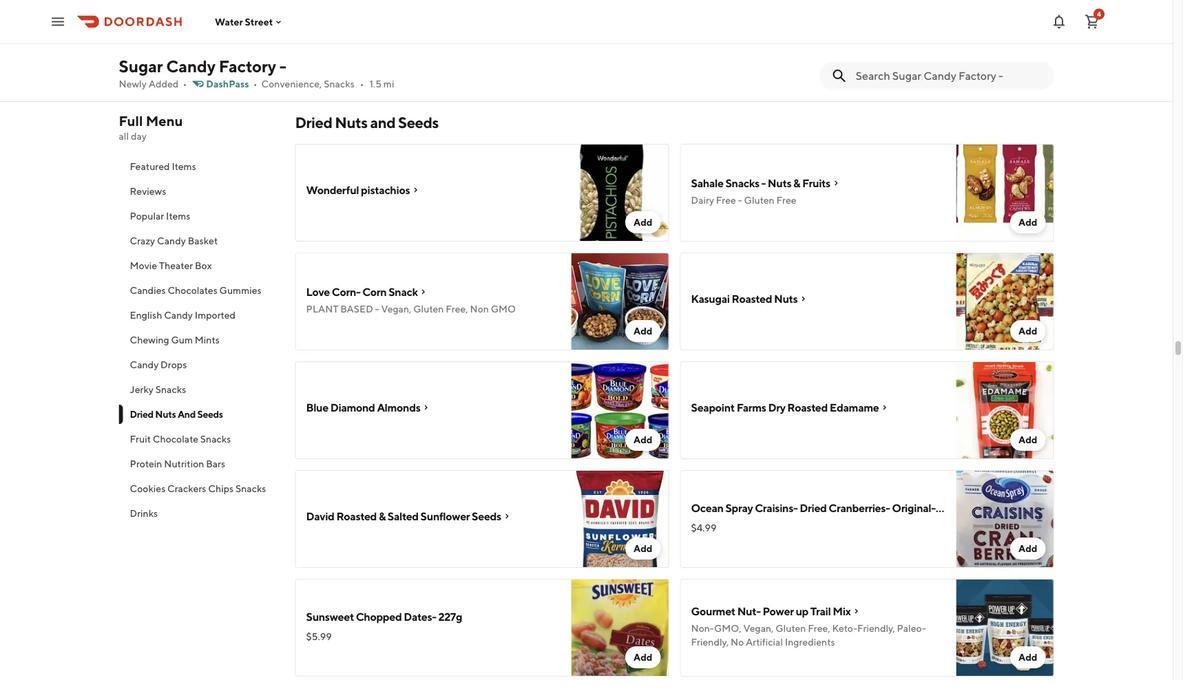 Task type: locate. For each thing, give the bounding box(es) containing it.
snacks up dairy free - gluten free
[[726, 177, 760, 190]]

4 button
[[1079, 8, 1106, 35]]

seeds right 'and'
[[197, 409, 223, 420]]

power
[[763, 605, 794, 618]]

drinks
[[130, 508, 158, 519]]

1 horizontal spatial &
[[794, 177, 801, 190]]

1 horizontal spatial seeds
[[398, 114, 439, 132]]

roasted
[[732, 292, 772, 306], [788, 401, 828, 414], [336, 510, 377, 523]]

gluten inside non-gmo, vegan, gluten free, keto-friendly, paleo- friendly, no artificial ingredients
[[776, 623, 806, 634]]

box
[[195, 260, 212, 271]]

vegan, up "artificial"
[[744, 623, 774, 634]]

mi
[[384, 78, 394, 90]]

1 horizontal spatial free,
[[808, 623, 831, 634]]

1 horizontal spatial dried
[[295, 114, 332, 132]]

cookies crackers chips snacks button
[[119, 477, 279, 502]]

1 horizontal spatial gluten
[[744, 195, 775, 206]]

0 vertical spatial &
[[794, 177, 801, 190]]

$4.99
[[691, 523, 717, 534]]

farms
[[737, 401, 766, 414]]

cookies
[[130, 483, 165, 495]]

1 vertical spatial friendly,
[[691, 637, 729, 648]]

2 • from the left
[[253, 78, 257, 90]]

sunsweet
[[306, 611, 354, 624]]

blue diamond almonds image
[[571, 362, 669, 459]]

newly added •
[[119, 78, 187, 90]]

0 horizontal spatial •
[[183, 78, 187, 90]]

nuts
[[335, 114, 368, 132], [768, 177, 792, 190], [774, 292, 798, 306], [155, 409, 176, 420]]

items for featured items
[[172, 161, 196, 172]]

gmo
[[491, 303, 516, 315]]

add for ocean spray craisins- dried cranberries- original- 6oz
[[1019, 543, 1038, 555]]

add button
[[625, 211, 661, 234], [1011, 211, 1046, 234], [625, 320, 661, 342], [1011, 320, 1046, 342], [625, 429, 661, 451], [1011, 429, 1046, 451], [625, 538, 661, 560], [1011, 538, 1046, 560], [625, 647, 661, 669], [1011, 647, 1046, 669]]

add for seapoint farms dry roasted edamame
[[1019, 434, 1038, 446]]

ocean spray craisins- dried cranberries- original- 6oz image
[[957, 471, 1054, 568]]

0 horizontal spatial gluten
[[413, 303, 444, 315]]

candy inside button
[[157, 235, 186, 247]]

featured items button
[[119, 154, 279, 179]]

- up convenience,
[[280, 56, 287, 76]]

0 horizontal spatial vegan,
[[381, 303, 412, 315]]

jerky snacks button
[[119, 378, 279, 402]]

dried right craisins-
[[800, 502, 827, 515]]

items up reviews button
[[172, 161, 196, 172]]

6oz
[[938, 502, 956, 515]]

dj&a back to basics shiitake jerky original-2.1 oz image
[[571, 0, 669, 85]]

candy for english
[[164, 310, 193, 321]]

no
[[731, 637, 744, 648]]

water street
[[215, 16, 273, 27]]

candy inside button
[[164, 310, 193, 321]]

snacks right chips on the left of the page
[[236, 483, 266, 495]]

roasted right david
[[336, 510, 377, 523]]

dried down convenience, snacks • 1.5 mi
[[295, 114, 332, 132]]

vegan, inside non-gmo, vegan, gluten free, keto-friendly, paleo- friendly, no artificial ingredients
[[744, 623, 774, 634]]

0 vertical spatial vegan,
[[381, 303, 412, 315]]

1 vertical spatial seeds
[[197, 409, 223, 420]]

movie theater box button
[[119, 254, 279, 278]]

1 horizontal spatial •
[[253, 78, 257, 90]]

1 vertical spatial gluten
[[413, 303, 444, 315]]

notification bell image
[[1051, 13, 1068, 30]]

snacks
[[324, 78, 355, 90], [726, 177, 760, 190], [156, 384, 186, 395], [200, 434, 231, 445], [236, 483, 266, 495]]

seeds right and
[[398, 114, 439, 132]]

full
[[119, 113, 143, 129]]

0 horizontal spatial free,
[[446, 303, 468, 315]]

movie
[[130, 260, 157, 271]]

2 vertical spatial roasted
[[336, 510, 377, 523]]

chocolate
[[153, 434, 198, 445]]

wonderful pistachios
[[306, 184, 410, 197]]

add button for blue diamond almonds
[[625, 429, 661, 451]]

- down 'sahale snacks - nuts & fruits'
[[738, 195, 742, 206]]

0 horizontal spatial seeds
[[197, 409, 223, 420]]

free, left non
[[446, 303, 468, 315]]

2 horizontal spatial seeds
[[472, 510, 501, 523]]

• down factory
[[253, 78, 257, 90]]

trail
[[811, 605, 831, 618]]

& left salted on the bottom left of the page
[[379, 510, 386, 523]]

snacks for jerky
[[156, 384, 186, 395]]

dairy free - gluten free
[[691, 195, 797, 206]]

free right dairy
[[716, 195, 736, 206]]

gluten down up
[[776, 623, 806, 634]]

&
[[794, 177, 801, 190], [379, 510, 386, 523]]

1 vertical spatial roasted
[[788, 401, 828, 414]]

0 vertical spatial friendly,
[[858, 623, 895, 634]]

original-
[[892, 502, 936, 515]]

free, up ingredients
[[808, 623, 831, 634]]

chewing gum mints button
[[119, 328, 279, 353]]

gummies
[[219, 285, 262, 296]]

& left fruits
[[794, 177, 801, 190]]

convenience, snacks • 1.5 mi
[[261, 78, 394, 90]]

ocean
[[691, 502, 724, 515]]

items
[[172, 161, 196, 172], [166, 210, 190, 222]]

nutrition
[[164, 458, 204, 470]]

vegan, down snack
[[381, 303, 412, 315]]

- for plant based - vegan, gluten free, non gmo
[[375, 303, 379, 315]]

roasted right kasugai
[[732, 292, 772, 306]]

0 horizontal spatial free
[[716, 195, 736, 206]]

candy up gum
[[164, 310, 193, 321]]

1 • from the left
[[183, 78, 187, 90]]

free down 'sahale snacks - nuts & fruits'
[[777, 195, 797, 206]]

2 horizontal spatial dried
[[800, 502, 827, 515]]

dashpass •
[[206, 78, 257, 90]]

added
[[149, 78, 179, 90]]

wonderful
[[306, 184, 359, 197]]

seapoint farms dry roasted edamame image
[[957, 362, 1054, 459]]

2 horizontal spatial gluten
[[776, 623, 806, 634]]

- for sahale snacks - nuts & fruits
[[762, 177, 766, 190]]

keto-
[[833, 623, 858, 634]]

0 horizontal spatial dried
[[130, 409, 154, 420]]

candy up "movie theater box"
[[157, 235, 186, 247]]

1 vertical spatial vegan,
[[744, 623, 774, 634]]

candy
[[166, 56, 216, 76], [157, 235, 186, 247], [164, 310, 193, 321], [130, 359, 159, 371]]

seeds for dried nuts and seeds
[[197, 409, 223, 420]]

chocolates
[[168, 285, 218, 296]]

- down corn
[[375, 303, 379, 315]]

friendly, down non-
[[691, 637, 729, 648]]

gluten down snack
[[413, 303, 444, 315]]

dried down 'jerky'
[[130, 409, 154, 420]]

add for david roasted & salted sunflower seeds
[[634, 543, 653, 555]]

free, inside non-gmo, vegan, gluten free, keto-friendly, paleo- friendly, no artificial ingredients
[[808, 623, 831, 634]]

dried nuts and seeds
[[295, 114, 439, 132]]

2 horizontal spatial •
[[360, 78, 364, 90]]

day
[[131, 131, 147, 142]]

free,
[[446, 303, 468, 315], [808, 623, 831, 634]]

protein
[[130, 458, 162, 470]]

add button for seapoint farms dry roasted edamame
[[1011, 429, 1046, 451]]

friendly, left paleo-
[[858, 623, 895, 634]]

0 horizontal spatial &
[[379, 510, 386, 523]]

0 vertical spatial seeds
[[398, 114, 439, 132]]

2 vertical spatial gluten
[[776, 623, 806, 634]]

protein nutrition bars button
[[119, 452, 279, 477]]

• right the added
[[183, 78, 187, 90]]

sunsweet chopped dates-  227g
[[306, 611, 462, 624]]

factory
[[219, 56, 276, 76]]

gluten
[[744, 195, 775, 206], [413, 303, 444, 315], [776, 623, 806, 634]]

candy up 'jerky'
[[130, 359, 159, 371]]

items up crazy candy basket
[[166, 210, 190, 222]]

nut-
[[738, 605, 761, 618]]

1 horizontal spatial friendly,
[[858, 623, 895, 634]]

crazy
[[130, 235, 155, 247]]

spray
[[726, 502, 753, 515]]

based
[[340, 303, 373, 315]]

227g
[[438, 611, 462, 624]]

gourmet nut- power up trail mix
[[691, 605, 851, 618]]

craisins-
[[755, 502, 798, 515]]

0 horizontal spatial roasted
[[336, 510, 377, 523]]

0 horizontal spatial friendly,
[[691, 637, 729, 648]]

gluten down 'sahale snacks - nuts & fruits'
[[744, 195, 775, 206]]

dried for dried nuts and seeds
[[130, 409, 154, 420]]

add
[[634, 217, 653, 228], [1019, 217, 1038, 228], [634, 325, 653, 337], [1019, 325, 1038, 337], [634, 434, 653, 446], [1019, 434, 1038, 446], [634, 543, 653, 555], [1019, 543, 1038, 555], [634, 652, 653, 663], [1019, 652, 1038, 663]]

open menu image
[[50, 13, 66, 30]]

• left 1.5
[[360, 78, 364, 90]]

Item Search search field
[[856, 68, 1043, 83]]

1 vertical spatial free,
[[808, 623, 831, 634]]

full menu all day
[[119, 113, 183, 142]]

snacks down drops in the bottom left of the page
[[156, 384, 186, 395]]

1 vertical spatial &
[[379, 510, 386, 523]]

-
[[280, 56, 287, 76], [762, 177, 766, 190], [738, 195, 742, 206], [375, 303, 379, 315]]

• for convenience, snacks • 1.5 mi
[[360, 78, 364, 90]]

1 horizontal spatial roasted
[[732, 292, 772, 306]]

1 horizontal spatial vegan,
[[744, 623, 774, 634]]

- up dairy free - gluten free
[[762, 177, 766, 190]]

- for dairy free - gluten free
[[738, 195, 742, 206]]

seapoint
[[691, 401, 735, 414]]

reviews
[[130, 186, 166, 197]]

add button for kasugai roasted nuts
[[1011, 320, 1046, 342]]

artificial
[[746, 637, 783, 648]]

snacks left 1.5
[[324, 78, 355, 90]]

snacks for convenience,
[[324, 78, 355, 90]]

0 vertical spatial items
[[172, 161, 196, 172]]

seeds right sunflower
[[472, 510, 501, 523]]

gmo,
[[714, 623, 742, 634]]

edamame
[[830, 401, 879, 414]]

seeds
[[398, 114, 439, 132], [197, 409, 223, 420], [472, 510, 501, 523]]

roasted right dry
[[788, 401, 828, 414]]

dashpass
[[206, 78, 249, 90]]

1 vertical spatial dried
[[130, 409, 154, 420]]

0 vertical spatial roasted
[[732, 292, 772, 306]]

0 vertical spatial gluten
[[744, 195, 775, 206]]

friendly,
[[858, 623, 895, 634], [691, 637, 729, 648]]

menu
[[146, 113, 183, 129]]

sunsweet chopped dates-  227g image
[[571, 579, 669, 677]]

3 • from the left
[[360, 78, 364, 90]]

candy up the added
[[166, 56, 216, 76]]

0 vertical spatial dried
[[295, 114, 332, 132]]

dry
[[768, 401, 786, 414]]

1 horizontal spatial free
[[777, 195, 797, 206]]

david roasted & salted sunflower seeds image
[[571, 471, 669, 568]]

sahale snacks - nuts & fruits image
[[957, 144, 1054, 242]]

featured items
[[130, 161, 196, 172]]

0 vertical spatial free,
[[446, 303, 468, 315]]

snacks up bars
[[200, 434, 231, 445]]

1 vertical spatial items
[[166, 210, 190, 222]]

chewing
[[130, 334, 169, 346]]

add for blue diamond almonds
[[634, 434, 653, 446]]

plant based - vegan, gluten free, non gmo
[[306, 303, 516, 315]]

gluten for sahale
[[744, 195, 775, 206]]



Task type: vqa. For each thing, say whether or not it's contained in the screenshot.
right SALMON
no



Task type: describe. For each thing, give the bounding box(es) containing it.
almonds
[[377, 401, 421, 414]]

snacks for sahale
[[726, 177, 760, 190]]

non
[[470, 303, 489, 315]]

crazy candy basket button
[[119, 229, 279, 254]]

featured
[[130, 161, 170, 172]]

snacks inside "button"
[[236, 483, 266, 495]]

water street button
[[215, 16, 284, 27]]

$5.99
[[306, 631, 332, 643]]

candies chocolates gummies
[[130, 285, 262, 296]]

movie theater box
[[130, 260, 212, 271]]

love corn- corn snack image
[[571, 253, 669, 351]]

1 free from the left
[[716, 195, 736, 206]]

sahale
[[691, 177, 724, 190]]

cranberries-
[[829, 502, 890, 515]]

chewing gum mints
[[130, 334, 220, 346]]

dried for dried nuts and seeds
[[295, 114, 332, 132]]

candy for sugar
[[166, 56, 216, 76]]

david
[[306, 510, 335, 523]]

wonderful pistachios image
[[571, 144, 669, 242]]

kasugai roasted nuts
[[691, 292, 798, 306]]

kasugai roasted nuts image
[[957, 253, 1054, 351]]

all
[[119, 131, 129, 142]]

convenience,
[[261, 78, 322, 90]]

chopped
[[356, 611, 402, 624]]

gourmet nut- power up trail mix image
[[957, 579, 1054, 677]]

gluten for gourmet
[[776, 623, 806, 634]]

seapoint farms dry roasted edamame
[[691, 401, 879, 414]]

water
[[215, 16, 243, 27]]

sugar
[[119, 56, 163, 76]]

2 free from the left
[[777, 195, 797, 206]]

dried nuts and seeds
[[130, 409, 223, 420]]

love corn- corn snack
[[306, 286, 418, 299]]

items for popular items
[[166, 210, 190, 222]]

mints
[[195, 334, 220, 346]]

theater
[[159, 260, 193, 271]]

paleo-
[[897, 623, 926, 634]]

chips
[[208, 483, 234, 495]]

jerky
[[130, 384, 154, 395]]

newly
[[119, 78, 147, 90]]

candy drops button
[[119, 353, 279, 378]]

add button for david roasted & salted sunflower seeds
[[625, 538, 661, 560]]

diamond
[[330, 401, 375, 414]]

• for newly added •
[[183, 78, 187, 90]]

add for sunsweet chopped dates-  227g
[[634, 652, 653, 663]]

1.5
[[370, 78, 382, 90]]

add for kasugai roasted nuts
[[1019, 325, 1038, 337]]

roasted for kasugai roasted nuts
[[732, 292, 772, 306]]

dairy
[[691, 195, 714, 206]]

jerky snacks
[[130, 384, 186, 395]]

sahale snacks - nuts & fruits
[[691, 177, 831, 190]]

4 items, open order cart image
[[1084, 13, 1101, 30]]

cookies crackers chips snacks
[[130, 483, 266, 495]]

pistachios
[[361, 184, 410, 197]]

crackers
[[167, 483, 206, 495]]

up
[[796, 605, 809, 618]]

fruits
[[803, 177, 831, 190]]

english candy imported
[[130, 310, 236, 321]]

david roasted & salted sunflower seeds
[[306, 510, 501, 523]]

2 horizontal spatial roasted
[[788, 401, 828, 414]]

blue diamond almonds
[[306, 401, 421, 414]]

mix
[[833, 605, 851, 618]]

roasted for david roasted & salted sunflower seeds
[[336, 510, 377, 523]]

add button for wonderful pistachios
[[625, 211, 661, 234]]

add button for sunsweet chopped dates-  227g
[[625, 647, 661, 669]]

crazy candy basket
[[130, 235, 218, 247]]

basket
[[188, 235, 218, 247]]

plant
[[306, 303, 339, 315]]

dates-
[[404, 611, 437, 624]]

snack
[[389, 286, 418, 299]]

corn-
[[332, 286, 361, 299]]

non-
[[691, 623, 714, 634]]

candy for crazy
[[157, 235, 186, 247]]

add for wonderful pistachios
[[634, 217, 653, 228]]

sugar candy factory -
[[119, 56, 287, 76]]

fruit chocolate snacks
[[130, 434, 231, 445]]

non-gmo, vegan, gluten free, keto-friendly, paleo- friendly, no artificial ingredients
[[691, 623, 926, 648]]

2 vertical spatial seeds
[[472, 510, 501, 523]]

and
[[370, 114, 396, 132]]

drinks button
[[119, 502, 279, 526]]

drops
[[161, 359, 187, 371]]

imported
[[195, 310, 236, 321]]

popular items button
[[119, 204, 279, 229]]

gourmet
[[691, 605, 736, 618]]

street
[[245, 16, 273, 27]]

popular items
[[130, 210, 190, 222]]

add button for ocean spray craisins- dried cranberries- original- 6oz
[[1011, 538, 1046, 560]]

blue
[[306, 401, 329, 414]]

candy inside button
[[130, 359, 159, 371]]

salted
[[388, 510, 419, 523]]

sunflower
[[421, 510, 470, 523]]

ocean spray craisins- dried cranberries- original- 6oz
[[691, 502, 956, 515]]

2 vertical spatial dried
[[800, 502, 827, 515]]

reviews button
[[119, 179, 279, 204]]

bars
[[206, 458, 225, 470]]

english
[[130, 310, 162, 321]]

seeds for dried nuts and seeds
[[398, 114, 439, 132]]

fruit chocolate snacks button
[[119, 427, 279, 452]]



